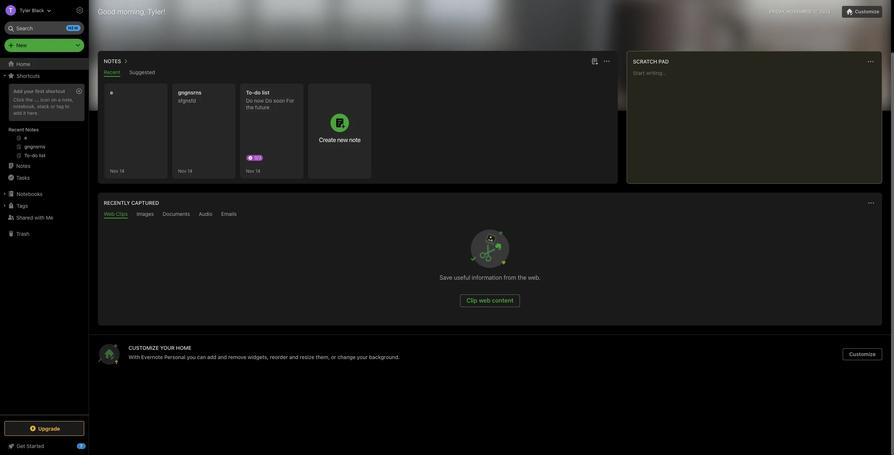 Task type: describe. For each thing, give the bounding box(es) containing it.
recently captured
[[104, 200, 159, 206]]

november
[[787, 9, 812, 14]]

expand notebooks image
[[2, 191, 8, 197]]

save useful information from the web.
[[440, 275, 541, 281]]

audio
[[199, 211, 212, 217]]

e
[[110, 89, 113, 96]]

tasks button
[[0, 172, 88, 184]]

web
[[479, 297, 491, 304]]

shortcut
[[46, 88, 65, 94]]

Start writing… text field
[[633, 70, 882, 178]]

notes inside group
[[25, 127, 39, 133]]

customize
[[129, 345, 159, 351]]

click
[[13, 97, 24, 103]]

save
[[440, 275, 453, 281]]

your
[[160, 345, 175, 351]]

expand tags image
[[2, 203, 8, 209]]

emails
[[221, 211, 237, 217]]

your inside "customize your home with evernote personal you can add and remove widgets, reorder and resize them, or change your background."
[[357, 354, 368, 361]]

3 nov from the left
[[246, 168, 254, 174]]

the inside to-do list do now do soon for the future
[[246, 104, 254, 110]]

gngnsrns sfgnsfd
[[178, 89, 202, 104]]

scratch pad
[[633, 58, 669, 65]]

suggested tab
[[129, 69, 155, 77]]

note,
[[62, 97, 73, 103]]

recent for recent
[[104, 69, 120, 75]]

recent notes
[[8, 127, 39, 133]]

icon on a note, notebook, stack or tag to add it here.
[[13, 97, 73, 116]]

tab list for notes
[[99, 69, 617, 77]]

morning,
[[117, 7, 146, 16]]

documents
[[163, 211, 190, 217]]

click to collapse image
[[86, 442, 91, 451]]

your inside group
[[24, 88, 34, 94]]

on
[[51, 97, 57, 103]]

for
[[286, 98, 294, 104]]

soon
[[273, 98, 285, 104]]

good
[[98, 7, 116, 16]]

2 14 from the left
[[188, 168, 192, 174]]

friday,
[[770, 9, 786, 14]]

suggested
[[129, 69, 155, 75]]

tab list for recently captured
[[99, 211, 881, 219]]

pad
[[659, 58, 669, 65]]

customize your home with evernote personal you can add and remove widgets, reorder and resize them, or change your background.
[[129, 345, 400, 361]]

Account field
[[0, 3, 51, 18]]

from
[[504, 275, 516, 281]]

create
[[319, 137, 336, 143]]

...
[[34, 97, 39, 103]]

new inside button
[[337, 137, 348, 143]]

shortcuts
[[17, 73, 40, 79]]

more actions field for recently captured
[[866, 198, 877, 208]]

get started
[[17, 443, 44, 450]]

more actions image for recently captured
[[867, 199, 876, 208]]

new search field
[[10, 21, 81, 35]]

new button
[[4, 39, 84, 52]]

0 vertical spatial customize
[[855, 8, 880, 14]]

reorder
[[270, 354, 288, 361]]

shared with me
[[16, 214, 53, 221]]

nov inside e nov 14
[[110, 168, 118, 174]]

scratch pad button
[[632, 57, 669, 66]]

now
[[254, 98, 264, 104]]

future
[[255, 104, 269, 110]]

tyler
[[20, 7, 31, 13]]

home
[[16, 61, 30, 67]]

clip web content button
[[460, 295, 520, 307]]

friday, november 17, 2023
[[770, 9, 831, 14]]

add inside "customize your home with evernote personal you can add and remove widgets, reorder and resize them, or change your background."
[[207, 354, 217, 361]]

with
[[35, 214, 45, 221]]

notebooks
[[17, 191, 43, 197]]

new inside search box
[[68, 25, 78, 30]]

2 vertical spatial notes
[[16, 163, 30, 169]]

tags button
[[0, 200, 88, 212]]

shortcuts button
[[0, 70, 88, 82]]

group containing add your first shortcut
[[0, 82, 88, 163]]

background.
[[369, 354, 400, 361]]

gngnsrns
[[178, 89, 202, 96]]

note
[[349, 137, 361, 143]]

trash link
[[0, 228, 88, 240]]

black
[[32, 7, 44, 13]]

Help and Learning task checklist field
[[0, 441, 89, 453]]

recent tab
[[104, 69, 120, 77]]

add inside icon on a note, notebook, stack or tag to add it here.
[[13, 110, 22, 116]]

upgrade
[[38, 426, 60, 432]]

tag
[[56, 103, 64, 109]]

them,
[[316, 354, 330, 361]]

trash
[[16, 231, 29, 237]]

or inside icon on a note, notebook, stack or tag to add it here.
[[50, 103, 55, 109]]

add your first shortcut
[[13, 88, 65, 94]]

more actions field for scratch pad
[[866, 57, 876, 67]]

recent tab panel
[[98, 77, 618, 184]]

list
[[262, 89, 270, 96]]

add
[[13, 88, 22, 94]]

a
[[58, 97, 61, 103]]

evernote
[[141, 354, 163, 361]]

me
[[46, 214, 53, 221]]

web.
[[528, 275, 541, 281]]

more actions image for scratch pad
[[867, 57, 876, 66]]

recent for recent notes
[[8, 127, 24, 133]]



Task type: locate. For each thing, give the bounding box(es) containing it.
1 horizontal spatial or
[[331, 354, 336, 361]]

tab list
[[99, 69, 617, 77], [99, 211, 881, 219]]

icon
[[40, 97, 50, 103]]

0 vertical spatial notes
[[104, 58, 121, 64]]

recent down it
[[8, 127, 24, 133]]

notebooks link
[[0, 188, 88, 200]]

1 vertical spatial the
[[246, 104, 254, 110]]

recent inside group
[[8, 127, 24, 133]]

clip web content
[[467, 297, 514, 304]]

notebook,
[[13, 103, 36, 109]]

the inside web clips tab panel
[[518, 275, 527, 281]]

0 vertical spatial the
[[26, 97, 33, 103]]

useful
[[454, 275, 470, 281]]

1 vertical spatial tab list
[[99, 211, 881, 219]]

here.
[[27, 110, 39, 116]]

0 horizontal spatial your
[[24, 88, 34, 94]]

0 vertical spatial customize button
[[842, 6, 883, 18]]

add right can
[[207, 354, 217, 361]]

1 horizontal spatial add
[[207, 354, 217, 361]]

remove
[[228, 354, 246, 361]]

1 nov from the left
[[110, 168, 118, 174]]

2 nov from the left
[[178, 168, 186, 174]]

0 horizontal spatial and
[[218, 354, 227, 361]]

0 horizontal spatial add
[[13, 110, 22, 116]]

clips
[[116, 211, 128, 217]]

1 horizontal spatial the
[[246, 104, 254, 110]]

web clips tab panel
[[98, 219, 883, 326]]

2 vertical spatial the
[[518, 275, 527, 281]]

1 vertical spatial more actions image
[[867, 199, 876, 208]]

your right change
[[357, 354, 368, 361]]

home link
[[0, 58, 89, 70]]

add left it
[[13, 110, 22, 116]]

new
[[68, 25, 78, 30], [337, 137, 348, 143]]

1 vertical spatial recent
[[8, 127, 24, 133]]

notes inside button
[[104, 58, 121, 64]]

do down list
[[265, 98, 272, 104]]

tree containing home
[[0, 58, 89, 415]]

0/3
[[255, 155, 261, 161]]

web clips
[[104, 211, 128, 217]]

the inside group
[[26, 97, 33, 103]]

0 horizontal spatial new
[[68, 25, 78, 30]]

0 horizontal spatial recent
[[8, 127, 24, 133]]

1 vertical spatial new
[[337, 137, 348, 143]]

0 horizontal spatial or
[[50, 103, 55, 109]]

or
[[50, 103, 55, 109], [331, 354, 336, 361]]

notes down here.
[[25, 127, 39, 133]]

0 horizontal spatial nov 14
[[178, 168, 192, 174]]

it
[[23, 110, 26, 116]]

scratch
[[633, 58, 657, 65]]

2 nov 14 from the left
[[246, 168, 260, 174]]

0 horizontal spatial the
[[26, 97, 33, 103]]

to-
[[246, 89, 254, 96]]

0 vertical spatial recent
[[104, 69, 120, 75]]

1 horizontal spatial 14
[[188, 168, 192, 174]]

1 vertical spatial customize
[[850, 351, 876, 358]]

notes up 'recent' tab
[[104, 58, 121, 64]]

you
[[187, 354, 196, 361]]

click the ...
[[13, 97, 39, 103]]

customize button
[[842, 6, 883, 18], [843, 349, 883, 361]]

content
[[492, 297, 514, 304]]

tree
[[0, 58, 89, 415]]

do
[[254, 89, 261, 96]]

1 tab list from the top
[[99, 69, 617, 77]]

recent down "notes" button
[[104, 69, 120, 75]]

the
[[26, 97, 33, 103], [246, 104, 254, 110], [518, 275, 527, 281]]

can
[[197, 354, 206, 361]]

the left the future
[[246, 104, 254, 110]]

the left ...
[[26, 97, 33, 103]]

Search text field
[[10, 21, 79, 35]]

notes link
[[0, 160, 88, 172]]

tab list containing web clips
[[99, 211, 881, 219]]

1 vertical spatial or
[[331, 354, 336, 361]]

documents tab
[[163, 211, 190, 219]]

1 vertical spatial add
[[207, 354, 217, 361]]

recently
[[104, 200, 130, 206]]

0 vertical spatial new
[[68, 25, 78, 30]]

and left the resize
[[289, 354, 299, 361]]

recent
[[104, 69, 120, 75], [8, 127, 24, 133]]

shared
[[16, 214, 33, 221]]

2 do from the left
[[265, 98, 272, 104]]

More actions field
[[602, 56, 612, 67], [866, 57, 876, 67], [866, 198, 877, 208]]

14 inside e nov 14
[[120, 168, 124, 174]]

clip
[[467, 297, 478, 304]]

get
[[17, 443, 25, 450]]

personal
[[164, 354, 186, 361]]

0 horizontal spatial 14
[[120, 168, 124, 174]]

0 vertical spatial your
[[24, 88, 34, 94]]

to
[[65, 103, 69, 109]]

more actions image
[[867, 57, 876, 66], [867, 199, 876, 208]]

or right them,
[[331, 354, 336, 361]]

0 vertical spatial more actions image
[[867, 57, 876, 66]]

recently captured button
[[102, 199, 159, 208]]

2023
[[820, 9, 831, 14]]

do
[[246, 98, 253, 104], [265, 98, 272, 104]]

or down on at the top left of the page
[[50, 103, 55, 109]]

1 14 from the left
[[120, 168, 124, 174]]

2 horizontal spatial nov
[[246, 168, 254, 174]]

new
[[16, 42, 27, 48]]

started
[[27, 443, 44, 450]]

customize
[[855, 8, 880, 14], [850, 351, 876, 358]]

stack
[[37, 103, 49, 109]]

new down settings image in the left top of the page
[[68, 25, 78, 30]]

sfgnsfd
[[178, 98, 196, 104]]

tyler!
[[148, 7, 165, 16]]

2 horizontal spatial the
[[518, 275, 527, 281]]

1 and from the left
[[218, 354, 227, 361]]

audio tab
[[199, 211, 212, 219]]

more actions image
[[603, 57, 611, 66]]

17,
[[813, 9, 818, 14]]

captured
[[131, 200, 159, 206]]

web clips tab
[[104, 211, 128, 219]]

1 horizontal spatial your
[[357, 354, 368, 361]]

first
[[35, 88, 44, 94]]

notes button
[[102, 57, 130, 66]]

recent inside tab list
[[104, 69, 120, 75]]

1 horizontal spatial nov
[[178, 168, 186, 174]]

good morning, tyler!
[[98, 7, 165, 16]]

your up the click the ...
[[24, 88, 34, 94]]

2 tab list from the top
[[99, 211, 881, 219]]

3 14 from the left
[[256, 168, 260, 174]]

group
[[0, 82, 88, 163]]

shared with me link
[[0, 212, 88, 224]]

do down to-
[[246, 98, 253, 104]]

or inside "customize your home with evernote personal you can add and remove widgets, reorder and resize them, or change your background."
[[331, 354, 336, 361]]

1 vertical spatial your
[[357, 354, 368, 361]]

2 horizontal spatial 14
[[256, 168, 260, 174]]

0 vertical spatial or
[[50, 103, 55, 109]]

to-do list do now do soon for the future
[[246, 89, 294, 110]]

0 horizontal spatial nov
[[110, 168, 118, 174]]

1 do from the left
[[246, 98, 253, 104]]

1 horizontal spatial new
[[337, 137, 348, 143]]

change
[[338, 354, 356, 361]]

1 nov 14 from the left
[[178, 168, 192, 174]]

new left note
[[337, 137, 348, 143]]

notes up tasks
[[16, 163, 30, 169]]

and left remove
[[218, 354, 227, 361]]

the right from
[[518, 275, 527, 281]]

1 vertical spatial customize button
[[843, 349, 883, 361]]

home
[[176, 345, 191, 351]]

e nov 14
[[110, 89, 124, 174]]

tasks
[[16, 175, 30, 181]]

emails tab
[[221, 211, 237, 219]]

information
[[472, 275, 502, 281]]

widgets,
[[248, 354, 269, 361]]

add
[[13, 110, 22, 116], [207, 354, 217, 361]]

create new note
[[319, 137, 361, 143]]

nov 14
[[178, 168, 192, 174], [246, 168, 260, 174]]

7
[[80, 444, 82, 449]]

1 horizontal spatial recent
[[104, 69, 120, 75]]

nov
[[110, 168, 118, 174], [178, 168, 186, 174], [246, 168, 254, 174]]

settings image
[[75, 6, 84, 15]]

1 horizontal spatial and
[[289, 354, 299, 361]]

web
[[104, 211, 115, 217]]

tab list containing recent
[[99, 69, 617, 77]]

0 vertical spatial add
[[13, 110, 22, 116]]

tags
[[17, 203, 28, 209]]

with
[[129, 354, 140, 361]]

1 horizontal spatial do
[[265, 98, 272, 104]]

create new note button
[[308, 83, 372, 179]]

0 vertical spatial tab list
[[99, 69, 617, 77]]

tyler black
[[20, 7, 44, 13]]

images tab
[[137, 211, 154, 219]]

2 and from the left
[[289, 354, 299, 361]]

0 horizontal spatial do
[[246, 98, 253, 104]]

1 vertical spatial notes
[[25, 127, 39, 133]]

1 horizontal spatial nov 14
[[246, 168, 260, 174]]



Task type: vqa. For each thing, say whether or not it's contained in the screenshot.
tab list containing Recent
yes



